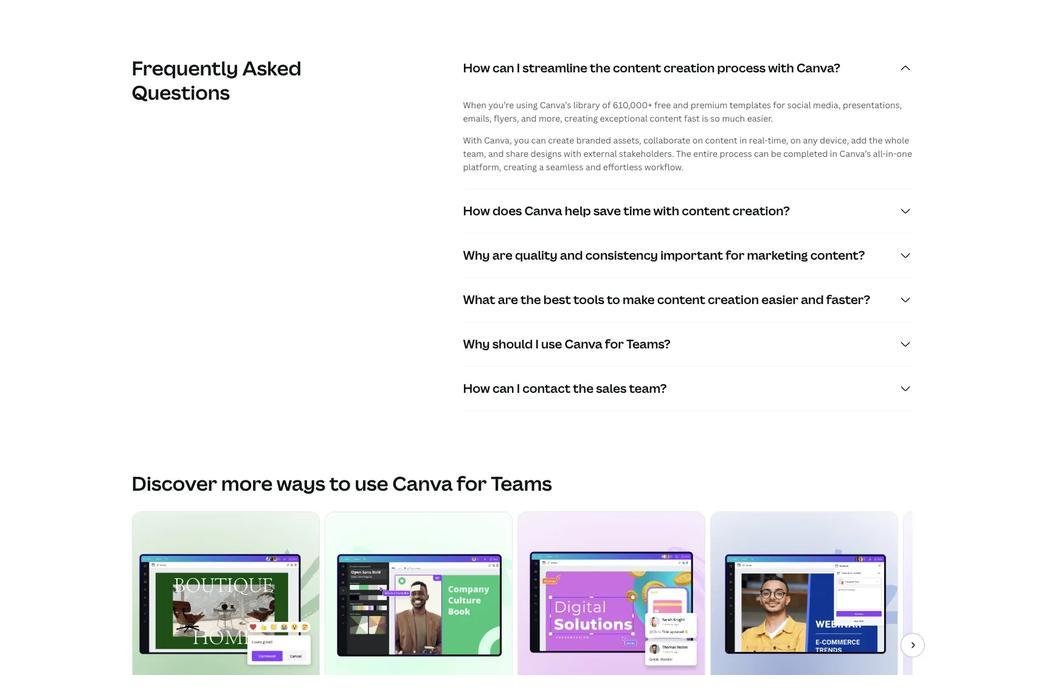 Task type: vqa. For each thing, say whether or not it's contained in the screenshot.
the topmost How
yes



Task type: describe. For each thing, give the bounding box(es) containing it.
creating inside with canva, you can create branded assets, collaborate on content in real-time, on any device, add the whole team, and share designs with external stakeholders. the entire process can be completed in canva's all-in-one platform, creating a seamless and effortless workflow.
[[504, 161, 537, 173]]

using
[[516, 99, 538, 111]]

premium
[[691, 99, 728, 111]]

1 vertical spatial in
[[830, 148, 838, 159]]

what
[[463, 291, 496, 308]]

templates
[[730, 99, 772, 111]]

content inside with canva, you can create branded assets, collaborate on content in real-time, on any device, add the whole team, and share designs with external stakeholders. the entire process can be completed in canva's all-in-one platform, creating a seamless and effortless workflow.
[[706, 134, 738, 146]]

stakeholders.
[[619, 148, 674, 159]]

platform,
[[463, 161, 502, 173]]

content up important
[[682, 202, 730, 219]]

resource planschedule image
[[711, 512, 898, 675]]

collaborate
[[644, 134, 691, 146]]

610,000+
[[613, 99, 653, 111]]

and right quality
[[560, 247, 583, 263]]

workflow.
[[645, 161, 684, 173]]

and down canva,
[[489, 148, 504, 159]]

with inside how does canva help save time with content creation? dropdown button
[[654, 202, 680, 219]]

much
[[722, 112, 746, 124]]

with inside with canva, you can create branded assets, collaborate on content in real-time, on any device, add the whole team, and share designs with external stakeholders. the entire process can be completed in canva's all-in-one platform, creating a seamless and effortless workflow.
[[564, 148, 582, 159]]

streamline
[[523, 59, 588, 76]]

canva's inside with canva, you can create branded assets, collaborate on content in real-time, on any device, add the whole team, and share designs with external stakeholders. the entire process can be completed in canva's all-in-one platform, creating a seamless and effortless workflow.
[[840, 148, 872, 159]]

any
[[804, 134, 818, 146]]

time,
[[768, 134, 789, 146]]

how for how does canva help save time with content creation?
[[463, 202, 490, 219]]

be
[[771, 148, 782, 159]]

how does canva help save time with content creation? button
[[463, 189, 913, 233]]

and down using
[[521, 112, 537, 124]]

faster?
[[827, 291, 871, 308]]

when
[[463, 99, 487, 111]]

and right easier on the right of the page
[[801, 291, 824, 308]]

share
[[506, 148, 529, 159]]

for left marketing
[[726, 247, 745, 263]]

should
[[493, 336, 533, 352]]

1 vertical spatial use
[[355, 470, 389, 496]]

process inside 'how can i streamline the content creation process with canva?' 'dropdown button'
[[718, 59, 766, 76]]

does
[[493, 202, 522, 219]]

marketing
[[747, 247, 808, 263]]

more,
[[539, 112, 563, 124]]

creating inside when you're using canva's library of 610,000+ free and premium templates for social media, presentations, emails, flyers, and more, creating exceptional content fast is so much easier.
[[565, 112, 598, 124]]

discover more ways to use canva for teams
[[132, 470, 552, 496]]

questions
[[132, 79, 230, 105]]

more
[[221, 470, 273, 496]]

the left best
[[521, 291, 541, 308]]

how can i contact the sales team?
[[463, 380, 667, 396]]

easier.
[[748, 112, 774, 124]]

time
[[624, 202, 651, 219]]

tools
[[574, 291, 605, 308]]

canva inside how does canva help save time with content creation? dropdown button
[[525, 202, 563, 219]]

can down real- at top
[[754, 148, 769, 159]]

when you're using canva's library of 610,000+ free and premium templates for social media, presentations, emails, flyers, and more, creating exceptional content fast is so much easier.
[[463, 99, 902, 124]]

external
[[584, 148, 617, 159]]

why should i use canva for teams? button
[[463, 322, 913, 366]]

and down external
[[586, 161, 601, 173]]

can up designs on the top right of the page
[[532, 134, 546, 146]]

ways
[[277, 470, 326, 496]]

canva inside why should i use canva for teams? dropdown button
[[565, 336, 603, 352]]

teams
[[491, 470, 552, 496]]

use inside why should i use canva for teams? dropdown button
[[542, 336, 563, 352]]

canva?
[[797, 59, 841, 76]]

completed
[[784, 148, 828, 159]]

are for what
[[498, 291, 518, 308]]

creation inside dropdown button
[[708, 291, 759, 308]]

2 on from the left
[[791, 134, 801, 146]]

free
[[655, 99, 671, 111]]

of
[[603, 99, 611, 111]]

discover
[[132, 470, 217, 496]]

why are quality and consistency important for marketing content? button
[[463, 233, 913, 277]]

why for why are quality and consistency important for marketing content?
[[463, 247, 490, 263]]

all-
[[874, 148, 886, 159]]

device,
[[820, 134, 850, 146]]

make
[[623, 291, 655, 308]]

content inside when you're using canva's library of 610,000+ free and premium templates for social media, presentations, emails, flyers, and more, creating exceptional content fast is so much easier.
[[650, 112, 682, 124]]

is
[[702, 112, 709, 124]]

help
[[565, 202, 591, 219]]

presentations,
[[843, 99, 902, 111]]

whole
[[885, 134, 910, 146]]

the left sales at right bottom
[[573, 380, 594, 396]]

the
[[676, 148, 692, 159]]

how can i contact the sales team? button
[[463, 367, 913, 410]]

content?
[[811, 247, 866, 263]]

canva,
[[484, 134, 512, 146]]

important
[[661, 247, 724, 263]]

add
[[852, 134, 867, 146]]

you're
[[489, 99, 514, 111]]

i for contact
[[517, 380, 520, 396]]

assets,
[[614, 134, 642, 146]]

creation inside 'dropdown button'
[[664, 59, 715, 76]]

social
[[788, 99, 811, 111]]

exceptional
[[600, 112, 648, 124]]

media,
[[814, 99, 841, 111]]

a
[[539, 161, 544, 173]]

the inside 'dropdown button'
[[590, 59, 611, 76]]

how can i streamline the content creation process with canva?
[[463, 59, 841, 76]]

are for why
[[493, 247, 513, 263]]



Task type: locate. For each thing, give the bounding box(es) containing it.
for left teams at the bottom
[[457, 470, 487, 496]]

process inside with canva, you can create branded assets, collaborate on content in real-time, on any device, add the whole team, and share designs with external stakeholders. the entire process can be completed in canva's all-in-one platform, creating a seamless and effortless workflow.
[[720, 148, 752, 159]]

2 vertical spatial canva
[[393, 470, 453, 496]]

0 vertical spatial i
[[517, 59, 520, 76]]

create
[[548, 134, 575, 146]]

asked
[[242, 55, 302, 81]]

on up the entire
[[693, 134, 703, 146]]

designs
[[531, 148, 562, 159]]

1 horizontal spatial canva's
[[840, 148, 872, 159]]

3 how from the top
[[463, 380, 490, 396]]

contact
[[523, 380, 571, 396]]

library
[[574, 99, 601, 111]]

1 vertical spatial why
[[463, 336, 490, 352]]

creation?
[[733, 202, 790, 219]]

i inside 'dropdown button'
[[517, 59, 520, 76]]

in left real- at top
[[740, 134, 747, 146]]

the up 'of'
[[590, 59, 611, 76]]

1 horizontal spatial canva
[[525, 202, 563, 219]]

with right "time" at the top of the page
[[654, 202, 680, 219]]

entire
[[694, 148, 718, 159]]

with up seamless
[[564, 148, 582, 159]]

0 vertical spatial how
[[463, 59, 490, 76]]

0 vertical spatial use
[[542, 336, 563, 352]]

creation left easier on the right of the page
[[708, 291, 759, 308]]

i right should
[[536, 336, 539, 352]]

why left should
[[463, 336, 490, 352]]

canva's
[[540, 99, 572, 111], [840, 148, 872, 159]]

teams?
[[627, 336, 671, 352]]

for inside when you're using canva's library of 610,000+ free and premium templates for social media, presentations, emails, flyers, and more, creating exceptional content fast is so much easier.
[[774, 99, 786, 111]]

best
[[544, 291, 571, 308]]

process up "templates"
[[718, 59, 766, 76]]

canva's inside when you're using canva's library of 610,000+ free and premium templates for social media, presentations, emails, flyers, and more, creating exceptional content fast is so much easier.
[[540, 99, 572, 111]]

0 horizontal spatial with
[[564, 148, 582, 159]]

in
[[740, 134, 747, 146], [830, 148, 838, 159]]

content
[[613, 59, 661, 76], [650, 112, 682, 124], [706, 134, 738, 146], [682, 202, 730, 219], [658, 291, 706, 308]]

sales
[[596, 380, 627, 396]]

0 vertical spatial to
[[607, 291, 621, 308]]

1 horizontal spatial creating
[[565, 112, 598, 124]]

0 vertical spatial process
[[718, 59, 766, 76]]

are left quality
[[493, 247, 513, 263]]

with
[[463, 134, 482, 146]]

i for streamline
[[517, 59, 520, 76]]

0 horizontal spatial use
[[355, 470, 389, 496]]

1 horizontal spatial with
[[654, 202, 680, 219]]

content up the entire
[[706, 134, 738, 146]]

for left social
[[774, 99, 786, 111]]

how inside 'dropdown button'
[[463, 59, 490, 76]]

why are quality and consistency important for marketing content?
[[463, 247, 866, 263]]

fast
[[684, 112, 700, 124]]

on left the any
[[791, 134, 801, 146]]

in-
[[886, 148, 897, 159]]

you
[[514, 134, 529, 146]]

canva's up more,
[[540, 99, 572, 111]]

to inside dropdown button
[[607, 291, 621, 308]]

can inside dropdown button
[[493, 380, 515, 396]]

how can i streamline the content creation process with canva? button
[[463, 46, 913, 90]]

content down free
[[650, 112, 682, 124]]

with left canva?
[[769, 59, 795, 76]]

can left the "contact"
[[493, 380, 515, 396]]

1 vertical spatial are
[[498, 291, 518, 308]]

why for why should i use canva for teams?
[[463, 336, 490, 352]]

0 horizontal spatial canva's
[[540, 99, 572, 111]]

creating
[[565, 112, 598, 124], [504, 161, 537, 173]]

are
[[493, 247, 513, 263], [498, 291, 518, 308]]

the inside with canva, you can create branded assets, collaborate on content in real-time, on any device, add the whole team, and share designs with external stakeholders. the entire process can be completed in canva's all-in-one platform, creating a seamless and effortless workflow.
[[869, 134, 883, 146]]

emails,
[[463, 112, 492, 124]]

0 vertical spatial creating
[[565, 112, 598, 124]]

seamless
[[546, 161, 584, 173]]

can up you're
[[493, 59, 515, 76]]

are right what
[[498, 291, 518, 308]]

how for how can i streamline the content creation process with canva?
[[463, 59, 490, 76]]

can
[[493, 59, 515, 76], [532, 134, 546, 146], [754, 148, 769, 159], [493, 380, 515, 396]]

process down real- at top
[[720, 148, 752, 159]]

canva's down add
[[840, 148, 872, 159]]

branded
[[577, 134, 612, 146]]

1 vertical spatial i
[[536, 336, 539, 352]]

content inside 'dropdown button'
[[613, 59, 661, 76]]

with canva, you can create branded assets, collaborate on content in real-time, on any device, add the whole team, and share designs with external stakeholders. the entire process can be completed in canva's all-in-one platform, creating a seamless and effortless workflow.
[[463, 134, 913, 173]]

2 horizontal spatial canva
[[565, 336, 603, 352]]

1 vertical spatial process
[[720, 148, 752, 159]]

why
[[463, 247, 490, 263], [463, 336, 490, 352]]

creation up premium
[[664, 59, 715, 76]]

in down device,
[[830, 148, 838, 159]]

creating down share
[[504, 161, 537, 173]]

why up what
[[463, 247, 490, 263]]

the
[[590, 59, 611, 76], [869, 134, 883, 146], [521, 291, 541, 308], [573, 380, 594, 396]]

i left streamline
[[517, 59, 520, 76]]

1 horizontal spatial to
[[607, 291, 621, 308]]

1 vertical spatial creation
[[708, 291, 759, 308]]

creation
[[664, 59, 715, 76], [708, 291, 759, 308]]

with inside 'how can i streamline the content creation process with canva?' 'dropdown button'
[[769, 59, 795, 76]]

use
[[542, 336, 563, 352], [355, 470, 389, 496]]

and up fast
[[673, 99, 689, 111]]

i
[[517, 59, 520, 76], [536, 336, 539, 352], [517, 380, 520, 396]]

1 vertical spatial canva
[[565, 336, 603, 352]]

frequently
[[132, 55, 238, 81]]

1 vertical spatial to
[[330, 470, 351, 496]]

what are the best tools to make content creation easier and faster? button
[[463, 278, 913, 322]]

so
[[711, 112, 720, 124]]

1 vertical spatial with
[[564, 148, 582, 159]]

how for how can i contact the sales team?
[[463, 380, 490, 396]]

save
[[594, 202, 621, 219]]

2 vertical spatial with
[[654, 202, 680, 219]]

resource buildyourbrand image
[[325, 512, 512, 675]]

0 horizontal spatial creating
[[504, 161, 537, 173]]

1 how from the top
[[463, 59, 490, 76]]

1 why from the top
[[463, 247, 490, 263]]

2 vertical spatial how
[[463, 380, 490, 396]]

0 vertical spatial why
[[463, 247, 490, 263]]

i for use
[[536, 336, 539, 352]]

what are the best tools to make content creation easier and faster?
[[463, 291, 871, 308]]

team?
[[629, 380, 667, 396]]

real-
[[750, 134, 768, 146]]

why should i use canva for teams?
[[463, 336, 671, 352]]

effortless
[[603, 161, 643, 173]]

one
[[897, 148, 913, 159]]

1 horizontal spatial use
[[542, 336, 563, 352]]

0 horizontal spatial in
[[740, 134, 747, 146]]

to
[[607, 291, 621, 308], [330, 470, 351, 496]]

content up 610,000+
[[613, 59, 661, 76]]

the up all-
[[869, 134, 883, 146]]

flyers,
[[494, 112, 519, 124]]

0 vertical spatial with
[[769, 59, 795, 76]]

team,
[[463, 148, 487, 159]]

0 vertical spatial in
[[740, 134, 747, 146]]

0 vertical spatial canva's
[[540, 99, 572, 111]]

1 horizontal spatial on
[[791, 134, 801, 146]]

creating down library
[[565, 112, 598, 124]]

how
[[463, 59, 490, 76], [463, 202, 490, 219], [463, 380, 490, 396]]

1 vertical spatial creating
[[504, 161, 537, 173]]

0 horizontal spatial on
[[693, 134, 703, 146]]

resource engageyouraudience image
[[132, 512, 319, 675]]

content right make
[[658, 291, 706, 308]]

resource manageassets image
[[904, 512, 1045, 675]]

and
[[673, 99, 689, 111], [521, 112, 537, 124], [489, 148, 504, 159], [586, 161, 601, 173], [560, 247, 583, 263], [801, 291, 824, 308]]

1 vertical spatial how
[[463, 202, 490, 219]]

to right tools
[[607, 291, 621, 308]]

how does canva help save time with content creation?
[[463, 202, 790, 219]]

1 horizontal spatial in
[[830, 148, 838, 159]]

i left the "contact"
[[517, 380, 520, 396]]

for left teams?
[[605, 336, 624, 352]]

consistency
[[586, 247, 658, 263]]

process
[[718, 59, 766, 76], [720, 148, 752, 159]]

quality
[[515, 247, 558, 263]]

0 vertical spatial creation
[[664, 59, 715, 76]]

0 vertical spatial are
[[493, 247, 513, 263]]

easier
[[762, 291, 799, 308]]

to right ways
[[330, 470, 351, 496]]

can inside 'dropdown button'
[[493, 59, 515, 76]]

1 on from the left
[[693, 134, 703, 146]]

2 horizontal spatial with
[[769, 59, 795, 76]]

2 how from the top
[[463, 202, 490, 219]]

0 horizontal spatial canva
[[393, 470, 453, 496]]

1 vertical spatial canva's
[[840, 148, 872, 159]]

0 vertical spatial canva
[[525, 202, 563, 219]]

2 vertical spatial i
[[517, 380, 520, 396]]

0 horizontal spatial to
[[330, 470, 351, 496]]

frequently asked questions
[[132, 55, 302, 105]]

2 why from the top
[[463, 336, 490, 352]]

resource improvecollaboration image
[[518, 512, 705, 675]]



